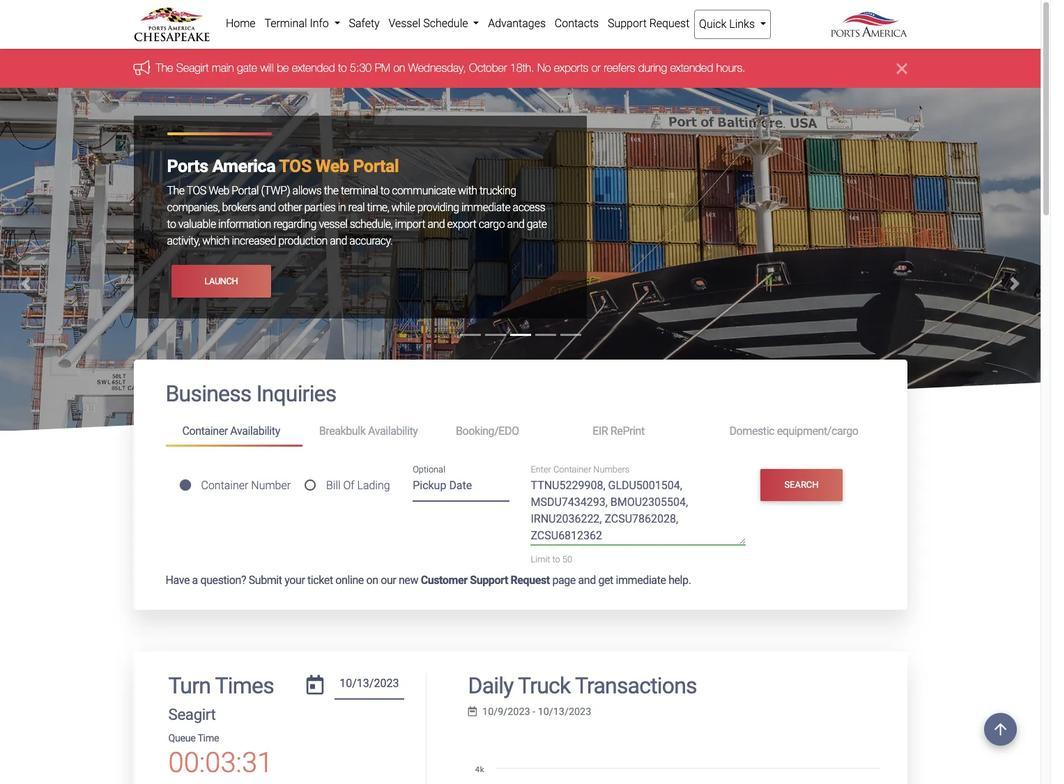 Task type: locate. For each thing, give the bounding box(es) containing it.
container right enter
[[554, 464, 592, 475]]

other
[[278, 201, 302, 214]]

the inside the tos web portal (twp) allows the terminal to communicate with trucking companies,                         brokers and other parties in real time, while providing immediate access to valuable                         information regarding vessel schedule, import and export cargo and gate activity, which increased production and accuracy.
[[167, 184, 185, 198]]

request down limit
[[511, 574, 550, 587]]

breakbulk
[[319, 425, 366, 438]]

on right pm
[[394, 62, 405, 74]]

0 horizontal spatial tos
[[187, 184, 206, 198]]

1 vertical spatial the
[[167, 184, 185, 198]]

tos up allows
[[279, 156, 312, 177]]

1 horizontal spatial tos
[[279, 156, 312, 177]]

time,
[[367, 201, 389, 214]]

0 vertical spatial container
[[182, 425, 228, 438]]

seagirt left main
[[176, 62, 209, 74]]

18th.
[[510, 62, 535, 74]]

submit
[[249, 574, 282, 587]]

allows
[[293, 184, 322, 198]]

on left our
[[366, 574, 378, 587]]

gate inside 'the seagirt main gate will be extended to 5:30 pm on wednesday, october 18th.  no exports or reefers during extended hours.' alert
[[237, 62, 257, 74]]

immediate inside 00:03:31 main content
[[616, 574, 666, 587]]

portal
[[353, 156, 399, 177], [232, 184, 259, 198]]

activity,
[[167, 235, 200, 248]]

0 horizontal spatial on
[[366, 574, 378, 587]]

1 vertical spatial request
[[511, 574, 550, 587]]

the seagirt main gate will be extended to 5:30 pm on wednesday, october 18th.  no exports or reefers during extended hours. link
[[156, 62, 746, 74]]

extended right be
[[292, 62, 335, 74]]

0 horizontal spatial support
[[470, 574, 508, 587]]

10/13/2023
[[538, 706, 592, 718]]

(twp)
[[261, 184, 290, 198]]

availability
[[230, 425, 280, 438], [368, 425, 418, 438]]

extended
[[292, 62, 335, 74], [670, 62, 714, 74]]

seagirt inside 'the seagirt main gate will be extended to 5:30 pm on wednesday, october 18th.  no exports or reefers during extended hours.' alert
[[176, 62, 209, 74]]

gate left will
[[237, 62, 257, 74]]

1 horizontal spatial extended
[[670, 62, 714, 74]]

web up brokers at the top of page
[[209, 184, 229, 198]]

domestic equipment/cargo link
[[713, 419, 876, 445]]

turn
[[168, 673, 211, 699]]

1 vertical spatial web
[[209, 184, 229, 198]]

availability right breakbulk
[[368, 425, 418, 438]]

breakbulk availability
[[319, 425, 418, 438]]

extended right during
[[670, 62, 714, 74]]

optional
[[413, 464, 445, 475]]

to left 50
[[553, 555, 560, 565]]

safety
[[349, 17, 380, 30]]

1 horizontal spatial on
[[394, 62, 405, 74]]

1 vertical spatial portal
[[232, 184, 259, 198]]

the tos web portal (twp) allows the terminal to communicate with trucking companies,                         brokers and other parties in real time, while providing immediate access to valuable                         information regarding vessel schedule, import and export cargo and gate activity, which increased production and accuracy.
[[167, 184, 547, 248]]

quick links link
[[694, 10, 772, 39]]

to left 5:30
[[338, 62, 347, 74]]

and left get
[[578, 574, 596, 587]]

the inside alert
[[156, 62, 173, 74]]

container
[[182, 425, 228, 438], [554, 464, 592, 475], [201, 479, 249, 492]]

queue
[[168, 733, 196, 745]]

0 vertical spatial the
[[156, 62, 173, 74]]

real
[[348, 201, 365, 214]]

availability for breakbulk availability
[[368, 425, 418, 438]]

advantages link
[[484, 10, 550, 38]]

increased
[[232, 235, 276, 248]]

0 horizontal spatial extended
[[292, 62, 335, 74]]

search button
[[761, 469, 843, 501]]

gate
[[237, 62, 257, 74], [527, 218, 547, 231]]

terminal
[[341, 184, 378, 198]]

have
[[166, 574, 190, 587]]

0 horizontal spatial web
[[209, 184, 229, 198]]

00:03:31 main content
[[123, 360, 918, 785]]

1 horizontal spatial web
[[316, 156, 349, 177]]

immediate up cargo
[[462, 201, 511, 214]]

terminal info link
[[260, 10, 345, 38]]

turn times
[[168, 673, 274, 699]]

home
[[226, 17, 256, 30]]

limit to 50
[[531, 555, 573, 565]]

seagirt up queue
[[168, 706, 216, 724]]

1 vertical spatial support
[[470, 574, 508, 587]]

1 vertical spatial seagirt
[[168, 706, 216, 724]]

0 vertical spatial seagirt
[[176, 62, 209, 74]]

5:30
[[350, 62, 372, 74]]

1 horizontal spatial request
[[650, 17, 690, 30]]

the up companies,
[[167, 184, 185, 198]]

number
[[251, 479, 291, 492]]

quick links
[[700, 17, 758, 31]]

transactions
[[575, 673, 697, 699]]

Enter Container Numbers text field
[[531, 478, 746, 546]]

0 horizontal spatial request
[[511, 574, 550, 587]]

1 vertical spatial immediate
[[616, 574, 666, 587]]

to
[[338, 62, 347, 74], [381, 184, 390, 198], [167, 218, 176, 231], [553, 555, 560, 565]]

0 vertical spatial portal
[[353, 156, 399, 177]]

none text field inside 00:03:31 main content
[[335, 673, 404, 700]]

calendar day image
[[307, 675, 324, 695]]

support right the customer
[[470, 574, 508, 587]]

links
[[730, 17, 755, 31]]

container for container availability
[[182, 425, 228, 438]]

0 vertical spatial support
[[608, 17, 647, 30]]

web
[[316, 156, 349, 177], [209, 184, 229, 198]]

our
[[381, 574, 396, 587]]

schedule,
[[350, 218, 393, 231]]

container down business
[[182, 425, 228, 438]]

1 horizontal spatial availability
[[368, 425, 418, 438]]

home link
[[221, 10, 260, 38]]

booking/edo link
[[439, 419, 576, 445]]

1 horizontal spatial gate
[[527, 218, 547, 231]]

and
[[259, 201, 276, 214], [428, 218, 445, 231], [507, 218, 525, 231], [330, 235, 347, 248], [578, 574, 596, 587]]

the seagirt main gate will be extended to 5:30 pm on wednesday, october 18th.  no exports or reefers during extended hours. alert
[[0, 49, 1041, 88]]

on inside 00:03:31 main content
[[366, 574, 378, 587]]

1 vertical spatial on
[[366, 574, 378, 587]]

parties
[[304, 201, 336, 214]]

portal inside the tos web portal (twp) allows the terminal to communicate with trucking companies,                         brokers and other parties in real time, while providing immediate access to valuable                         information regarding vessel schedule, import and export cargo and gate activity, which increased production and accuracy.
[[232, 184, 259, 198]]

have a question? submit your ticket online on our new customer support request page and get immediate help.
[[166, 574, 691, 587]]

immediate right get
[[616, 574, 666, 587]]

0 vertical spatial immediate
[[462, 201, 511, 214]]

1 vertical spatial container
[[554, 464, 592, 475]]

request left quick
[[650, 17, 690, 30]]

the left main
[[156, 62, 173, 74]]

launch
[[205, 276, 238, 286]]

tos
[[279, 156, 312, 177], [187, 184, 206, 198]]

tos inside the tos web portal (twp) allows the terminal to communicate with trucking companies,                         brokers and other parties in real time, while providing immediate access to valuable                         information regarding vessel schedule, import and export cargo and gate activity, which increased production and accuracy.
[[187, 184, 206, 198]]

portal up terminal
[[353, 156, 399, 177]]

bullhorn image
[[134, 60, 156, 75]]

1 horizontal spatial immediate
[[616, 574, 666, 587]]

ports
[[167, 156, 208, 177]]

None text field
[[335, 673, 404, 700]]

2 availability from the left
[[368, 425, 418, 438]]

1 vertical spatial tos
[[187, 184, 206, 198]]

web inside the tos web portal (twp) allows the terminal to communicate with trucking companies,                         brokers and other parties in real time, while providing immediate access to valuable                         information regarding vessel schedule, import and export cargo and gate activity, which increased production and accuracy.
[[209, 184, 229, 198]]

support up reefers
[[608, 17, 647, 30]]

numbers
[[594, 464, 630, 475]]

export
[[447, 218, 477, 231]]

0 horizontal spatial portal
[[232, 184, 259, 198]]

2 vertical spatial container
[[201, 479, 249, 492]]

customer
[[421, 574, 468, 587]]

0 horizontal spatial gate
[[237, 62, 257, 74]]

0 vertical spatial gate
[[237, 62, 257, 74]]

container left number
[[201, 479, 249, 492]]

gate down the "access"
[[527, 218, 547, 231]]

the
[[324, 184, 339, 198]]

business inquiries
[[166, 381, 336, 408]]

reprint
[[611, 425, 645, 438]]

0 horizontal spatial immediate
[[462, 201, 511, 214]]

0 vertical spatial on
[[394, 62, 405, 74]]

web up the
[[316, 156, 349, 177]]

00:03:31
[[168, 747, 273, 780]]

the for the tos web portal (twp) allows the terminal to communicate with trucking companies,                         brokers and other parties in real time, while providing immediate access to valuable                         information regarding vessel schedule, import and export cargo and gate activity, which increased production and accuracy.
[[167, 184, 185, 198]]

immediate
[[462, 201, 511, 214], [616, 574, 666, 587]]

eir reprint link
[[576, 419, 713, 445]]

tos up companies,
[[187, 184, 206, 198]]

calendar week image
[[468, 707, 477, 717]]

no
[[538, 62, 551, 74]]

portal up brokers at the top of page
[[232, 184, 259, 198]]

2 extended from the left
[[670, 62, 714, 74]]

availability down business inquiries
[[230, 425, 280, 438]]

bill of lading
[[326, 479, 390, 492]]

which
[[202, 235, 230, 248]]

1 availability from the left
[[230, 425, 280, 438]]

1 vertical spatial gate
[[527, 218, 547, 231]]

in
[[338, 201, 346, 214]]

inquiries
[[256, 381, 336, 408]]

-
[[533, 706, 536, 718]]

0 horizontal spatial availability
[[230, 425, 280, 438]]



Task type: describe. For each thing, give the bounding box(es) containing it.
contacts
[[555, 17, 599, 30]]

hours.
[[717, 62, 746, 74]]

to inside 00:03:31 main content
[[553, 555, 560, 565]]

help.
[[669, 574, 691, 587]]

time
[[198, 733, 219, 745]]

domestic equipment/cargo
[[730, 425, 859, 438]]

and down the "access"
[[507, 218, 525, 231]]

trucking
[[480, 184, 516, 198]]

online
[[336, 574, 364, 587]]

go to top image
[[985, 713, 1017, 746]]

and down providing at the left of page
[[428, 218, 445, 231]]

america
[[212, 156, 276, 177]]

to up time,
[[381, 184, 390, 198]]

Optional text field
[[413, 475, 510, 502]]

support request link
[[604, 10, 694, 38]]

vessel schedule link
[[384, 10, 484, 38]]

container availability
[[182, 425, 280, 438]]

times
[[215, 673, 274, 699]]

ticket
[[308, 574, 333, 587]]

to inside alert
[[338, 62, 347, 74]]

bill
[[326, 479, 341, 492]]

tos web portal image
[[0, 88, 1041, 538]]

10/9/2023 - 10/13/2023
[[483, 706, 592, 718]]

domestic
[[730, 425, 775, 438]]

terminal info
[[265, 17, 332, 30]]

terminal
[[265, 17, 307, 30]]

contacts link
[[550, 10, 604, 38]]

safety link
[[345, 10, 384, 38]]

close image
[[897, 60, 908, 77]]

1 extended from the left
[[292, 62, 335, 74]]

during
[[639, 62, 667, 74]]

eir
[[593, 425, 608, 438]]

companies,
[[167, 201, 220, 214]]

request inside 00:03:31 main content
[[511, 574, 550, 587]]

1 horizontal spatial support
[[608, 17, 647, 30]]

ports america tos web portal
[[167, 156, 399, 177]]

search
[[785, 480, 819, 490]]

october
[[469, 62, 507, 74]]

advantages
[[488, 17, 546, 30]]

eir reprint
[[593, 425, 645, 438]]

business
[[166, 381, 251, 408]]

a
[[192, 574, 198, 587]]

question?
[[200, 574, 246, 587]]

your
[[285, 574, 305, 587]]

availability for container availability
[[230, 425, 280, 438]]

information
[[218, 218, 271, 231]]

container availability link
[[166, 419, 302, 447]]

and down (twp)
[[259, 201, 276, 214]]

50
[[563, 555, 573, 565]]

lading
[[357, 479, 390, 492]]

seagirt inside 00:03:31 main content
[[168, 706, 216, 724]]

be
[[277, 62, 289, 74]]

support inside 00:03:31 main content
[[470, 574, 508, 587]]

while
[[392, 201, 415, 214]]

and down 'vessel'
[[330, 235, 347, 248]]

info
[[310, 17, 329, 30]]

will
[[260, 62, 274, 74]]

vessel
[[389, 17, 421, 30]]

1 horizontal spatial portal
[[353, 156, 399, 177]]

booking/edo
[[456, 425, 519, 438]]

container for container number
[[201, 479, 249, 492]]

exports
[[554, 62, 589, 74]]

on inside alert
[[394, 62, 405, 74]]

wednesday,
[[409, 62, 466, 74]]

immediate inside the tos web portal (twp) allows the terminal to communicate with trucking companies,                         brokers and other parties in real time, while providing immediate access to valuable                         information regarding vessel schedule, import and export cargo and gate activity, which increased production and accuracy.
[[462, 201, 511, 214]]

valuable
[[178, 218, 216, 231]]

and inside 00:03:31 main content
[[578, 574, 596, 587]]

import
[[395, 218, 425, 231]]

pm
[[375, 62, 391, 74]]

main
[[212, 62, 234, 74]]

page
[[553, 574, 576, 587]]

customer support request link
[[421, 574, 550, 587]]

daily truck transactions
[[468, 673, 697, 699]]

container number
[[201, 479, 291, 492]]

enter
[[531, 464, 551, 475]]

get
[[599, 574, 614, 587]]

regarding
[[273, 218, 317, 231]]

0 vertical spatial tos
[[279, 156, 312, 177]]

10/9/2023
[[483, 706, 530, 718]]

equipment/cargo
[[777, 425, 859, 438]]

gate inside the tos web portal (twp) allows the terminal to communicate with trucking companies,                         brokers and other parties in real time, while providing immediate access to valuable                         information regarding vessel schedule, import and export cargo and gate activity, which increased production and accuracy.
[[527, 218, 547, 231]]

of
[[343, 479, 355, 492]]

vessel
[[319, 218, 347, 231]]

breakbulk availability link
[[302, 419, 439, 445]]

schedule
[[423, 17, 468, 30]]

to up activity,
[[167, 218, 176, 231]]

reefers
[[604, 62, 636, 74]]

0 vertical spatial web
[[316, 156, 349, 177]]

brokers
[[222, 201, 256, 214]]

0 vertical spatial request
[[650, 17, 690, 30]]

support request
[[608, 17, 690, 30]]

the for the seagirt main gate will be extended to 5:30 pm on wednesday, october 18th.  no exports or reefers during extended hours.
[[156, 62, 173, 74]]

accuracy.
[[350, 235, 393, 248]]

queue time 00:03:31
[[168, 733, 273, 780]]

communicate
[[392, 184, 456, 198]]



Task type: vqa. For each thing, say whether or not it's contained in the screenshot.
ACH at the left of page
no



